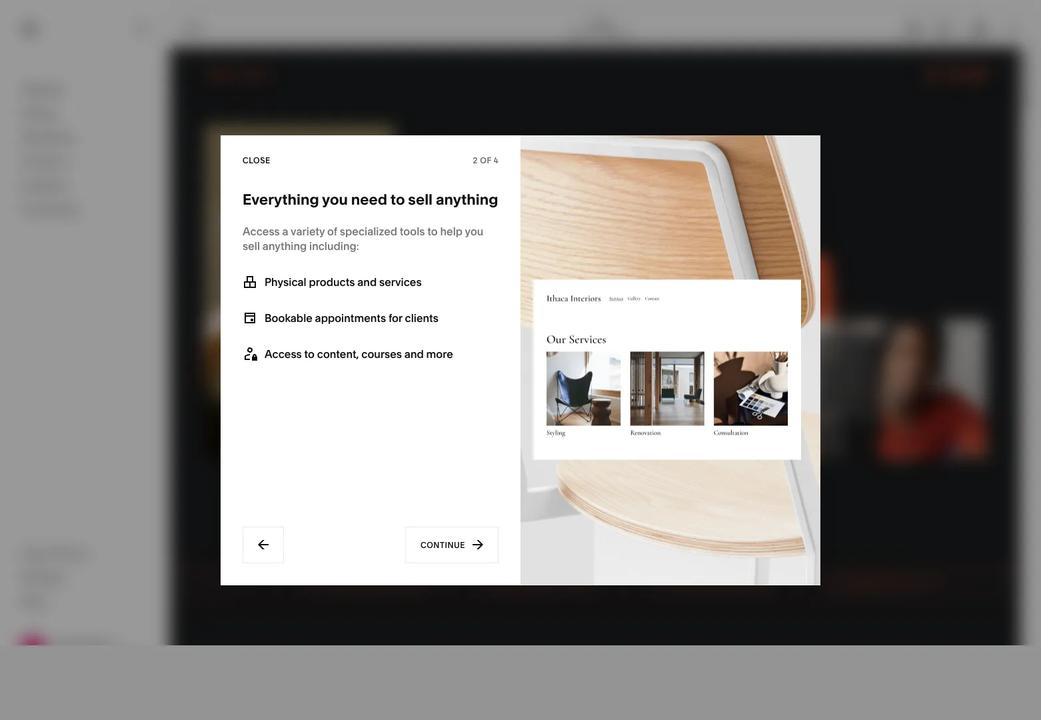 Task type: locate. For each thing, give the bounding box(es) containing it.
to inside access a variety of specialized tools to help you sell anything including:
[[428, 224, 438, 238]]

james peterson
[[53, 638, 114, 648]]

access down bookable
[[265, 347, 302, 360]]

everything
[[243, 190, 319, 208]]

of up including: in the top of the page
[[327, 224, 338, 238]]

asset library link
[[22, 546, 148, 562]]

1 vertical spatial access
[[265, 347, 302, 360]]

scheduling
[[22, 203, 79, 216]]

1 vertical spatial of
[[327, 224, 338, 238]]

content,
[[317, 347, 359, 360]]

specialized
[[340, 224, 398, 238]]

anything down a
[[263, 239, 307, 252]]

contacts
[[22, 155, 68, 168]]

access for access a variety of specialized tools to help you sell anything including:
[[243, 224, 280, 238]]

0 vertical spatial anything
[[436, 190, 498, 208]]

james peterson button
[[20, 636, 148, 662]]

you right the help
[[465, 224, 484, 238]]

0 vertical spatial you
[[322, 190, 348, 208]]

1 vertical spatial to
[[428, 224, 438, 238]]

0 horizontal spatial to
[[304, 347, 315, 360]]

1 vertical spatial sell
[[243, 239, 260, 252]]

1 horizontal spatial and
[[405, 347, 424, 360]]

0 vertical spatial to
[[391, 190, 405, 208]]

and left services
[[358, 275, 377, 288]]

sell up tools
[[408, 190, 433, 208]]

anything
[[436, 190, 498, 208], [263, 239, 307, 252]]

tab list
[[898, 18, 960, 40]]

website
[[22, 83, 64, 96]]

to right need
[[391, 190, 405, 208]]

1 horizontal spatial sell
[[408, 190, 433, 208]]

continue
[[421, 540, 466, 550]]

you left need
[[322, 190, 348, 208]]

0 horizontal spatial of
[[327, 224, 338, 238]]

to left content,
[[304, 347, 315, 360]]

and
[[358, 275, 377, 288], [405, 347, 424, 360]]

0 horizontal spatial anything
[[263, 239, 307, 252]]

including:
[[309, 239, 359, 252]]

anything inside access a variety of specialized tools to help you sell anything including:
[[263, 239, 307, 252]]

and left more at the left of the page
[[405, 347, 424, 360]]

website link
[[22, 82, 148, 98]]

access inside access a variety of specialized tools to help you sell anything including:
[[243, 224, 280, 238]]

sell
[[408, 190, 433, 208], [243, 239, 260, 252]]

bookable appointments for clients
[[265, 311, 439, 324]]

of inside access a variety of specialized tools to help you sell anything including:
[[327, 224, 338, 238]]

·
[[591, 29, 593, 39]]

1 vertical spatial you
[[465, 224, 484, 238]]

asset library
[[22, 547, 89, 560]]

of
[[480, 155, 492, 165], [327, 224, 338, 238]]

products
[[309, 275, 355, 288]]

continue button
[[405, 527, 499, 563]]

0 vertical spatial of
[[480, 155, 492, 165]]

0 vertical spatial sell
[[408, 190, 433, 208]]

to
[[391, 190, 405, 208], [428, 224, 438, 238], [304, 347, 315, 360]]

to left the help
[[428, 224, 438, 238]]

of left "4"
[[480, 155, 492, 165]]

2
[[473, 155, 478, 165]]

0 vertical spatial access
[[243, 224, 280, 238]]

2 horizontal spatial to
[[428, 224, 438, 238]]

access
[[243, 224, 280, 238], [265, 347, 302, 360]]

you
[[322, 190, 348, 208], [465, 224, 484, 238]]

1 horizontal spatial you
[[465, 224, 484, 238]]

close
[[243, 155, 271, 165]]

analytics link
[[22, 178, 148, 194]]

need
[[351, 190, 387, 208]]

published
[[594, 29, 632, 39]]

a
[[282, 224, 289, 238]]

peterson
[[80, 638, 114, 648]]

settings
[[22, 571, 64, 584]]

asset
[[22, 547, 51, 560]]

0 vertical spatial and
[[358, 275, 377, 288]]

0 horizontal spatial sell
[[243, 239, 260, 252]]

access left a
[[243, 224, 280, 238]]

page
[[569, 29, 589, 39]]

sell down everything
[[243, 239, 260, 252]]

everything you need to sell anything
[[243, 190, 498, 208]]

analytics
[[22, 179, 69, 192]]

anything up the help
[[436, 190, 498, 208]]

1 vertical spatial anything
[[263, 239, 307, 252]]

1 horizontal spatial to
[[391, 190, 405, 208]]



Task type: describe. For each thing, give the bounding box(es) containing it.
1 vertical spatial and
[[405, 347, 424, 360]]

physical
[[265, 275, 307, 288]]

you inside access a variety of specialized tools to help you sell anything including:
[[465, 224, 484, 238]]

edit button
[[177, 17, 213, 41]]

sell inside access a variety of specialized tools to help you sell anything including:
[[243, 239, 260, 252]]

tools
[[400, 224, 425, 238]]

scheduling link
[[22, 202, 148, 218]]

library
[[53, 547, 89, 560]]

physical products and services
[[265, 275, 422, 288]]

home
[[589, 18, 612, 28]]

access to content, courses and more
[[265, 347, 453, 360]]

help
[[440, 224, 463, 238]]

marketing
[[22, 131, 74, 144]]

marketing link
[[22, 130, 148, 146]]

more
[[427, 347, 453, 360]]

edit
[[185, 24, 204, 34]]

0 horizontal spatial you
[[322, 190, 348, 208]]

home page · published
[[569, 18, 632, 39]]

access for access to content, courses and more
[[265, 347, 302, 360]]

appointments
[[315, 311, 386, 324]]

contacts link
[[22, 154, 148, 170]]

2 vertical spatial to
[[304, 347, 315, 360]]

close button
[[243, 149, 271, 173]]

0 horizontal spatial and
[[358, 275, 377, 288]]

services
[[379, 275, 422, 288]]

2 of 4
[[473, 155, 499, 165]]

1 horizontal spatial of
[[480, 155, 492, 165]]

1 horizontal spatial anything
[[436, 190, 498, 208]]

clients
[[405, 311, 439, 324]]

bookable
[[265, 311, 313, 324]]

courses
[[362, 347, 402, 360]]

selling link
[[22, 106, 148, 122]]

selling
[[22, 107, 56, 120]]

for
[[389, 311, 403, 324]]

variety
[[291, 224, 325, 238]]

help link
[[22, 594, 46, 609]]

4
[[494, 155, 499, 165]]

settings link
[[22, 570, 148, 586]]

access a variety of specialized tools to help you sell anything including:
[[243, 224, 484, 252]]

help
[[22, 595, 46, 608]]

james
[[53, 638, 78, 648]]



Task type: vqa. For each thing, say whether or not it's contained in the screenshot.
Help
yes



